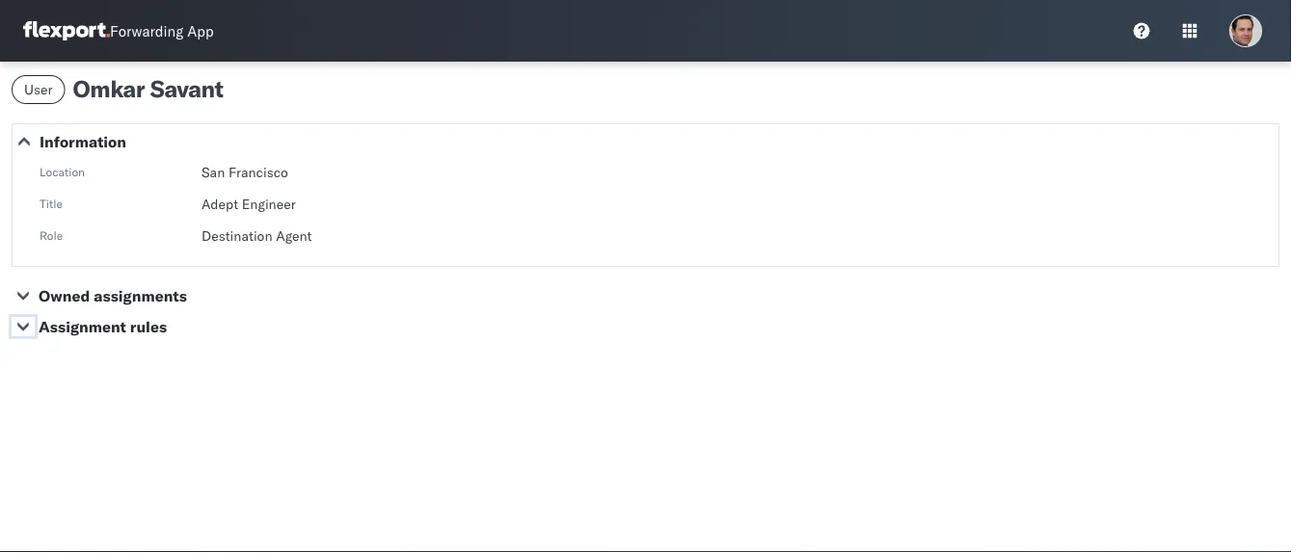 Task type: locate. For each thing, give the bounding box(es) containing it.
destination agent
[[202, 228, 312, 245]]

destination
[[202, 228, 273, 245]]

adept engineer
[[202, 196, 296, 213]]

omkar savant
[[73, 74, 223, 103]]

engineer
[[242, 196, 296, 213]]

adept
[[202, 196, 238, 213]]

rules
[[130, 317, 167, 337]]

user
[[24, 81, 53, 98]]

forwarding app link
[[23, 21, 214, 41]]

san
[[202, 164, 225, 181]]

agent
[[276, 228, 312, 245]]

location
[[40, 164, 85, 179]]

assignment
[[39, 317, 126, 337]]

francisco
[[229, 164, 288, 181]]

assignment rules
[[39, 317, 167, 337]]



Task type: describe. For each thing, give the bounding box(es) containing it.
owned assignments
[[39, 287, 187, 306]]

app
[[187, 22, 214, 40]]

assignments
[[94, 287, 187, 306]]

forwarding app
[[110, 22, 214, 40]]

savant
[[150, 74, 223, 103]]

san francisco
[[202, 164, 288, 181]]

owned
[[39, 287, 90, 306]]

title
[[40, 196, 63, 211]]

information
[[40, 132, 126, 151]]

flexport. image
[[23, 21, 110, 41]]

omkar
[[73, 74, 145, 103]]

role
[[40, 228, 63, 243]]

forwarding
[[110, 22, 184, 40]]



Task type: vqa. For each thing, say whether or not it's contained in the screenshot.
RESIZE HANDLE "column header"
no



